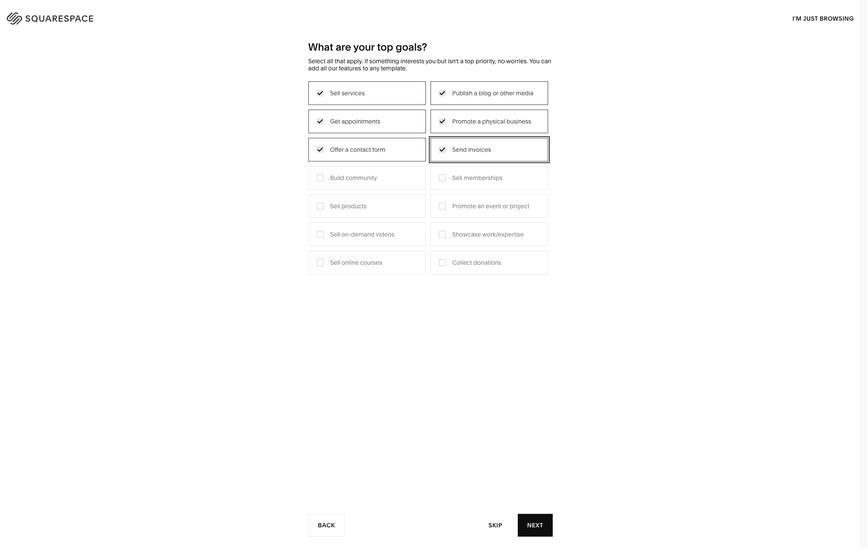 Task type: vqa. For each thing, say whether or not it's contained in the screenshot.
'card'
no



Task type: locate. For each thing, give the bounding box(es) containing it.
sell left products
[[330, 202, 340, 210]]

are
[[336, 41, 352, 53]]

& right 'media' at the left top of the page
[[352, 142, 356, 150]]

you
[[426, 57, 436, 65]]

a left blog
[[474, 89, 478, 97]]

sell for sell services
[[330, 89, 340, 97]]

& for decor
[[441, 117, 445, 125]]

memberships
[[464, 174, 503, 182]]

media
[[516, 89, 534, 97]]

or
[[493, 89, 499, 97], [503, 202, 509, 210]]

animals
[[448, 130, 470, 137]]

travel
[[333, 117, 350, 125]]

properties
[[371, 180, 399, 188]]

sell memberships
[[453, 174, 503, 182]]

skip button
[[480, 514, 512, 537]]

demand
[[351, 230, 375, 238]]

squarespace logo image
[[17, 10, 110, 24]]

worries.
[[507, 57, 529, 65]]

features
[[339, 64, 362, 72]]

or for event
[[503, 202, 509, 210]]

a right the isn't
[[461, 57, 464, 65]]

all
[[327, 57, 333, 65], [321, 64, 327, 72]]

sell
[[330, 89, 340, 97], [453, 174, 463, 182], [330, 202, 340, 210], [330, 230, 340, 238], [330, 259, 340, 266]]

home & decor
[[422, 117, 463, 125]]

business
[[507, 117, 532, 125]]

top right the isn't
[[465, 57, 475, 65]]

lusaka image
[[317, 288, 544, 548]]

all left the our
[[321, 64, 327, 72]]

podcasts
[[358, 142, 383, 150]]

sell for sell memberships
[[453, 174, 463, 182]]

sell left the memberships
[[453, 174, 463, 182]]

restaurants
[[333, 130, 366, 137]]

online
[[342, 259, 359, 266]]

promote up animals
[[453, 117, 476, 125]]

0 vertical spatial promote
[[453, 117, 476, 125]]

collect donations
[[453, 259, 502, 266]]

sell left services
[[330, 89, 340, 97]]

on-
[[342, 230, 351, 238]]

1 promote from the top
[[453, 117, 476, 125]]

send invoices
[[453, 146, 492, 153]]

sell left online
[[330, 259, 340, 266]]

skip
[[489, 521, 503, 529]]

&
[[441, 117, 445, 125], [443, 130, 446, 137], [352, 142, 356, 150], [278, 155, 282, 163], [366, 180, 369, 188]]

promote for promote a physical business
[[453, 117, 476, 125]]

no
[[498, 57, 505, 65]]

1 horizontal spatial top
[[465, 57, 475, 65]]

weddings
[[333, 168, 362, 175]]

i'm just browsing
[[793, 15, 855, 22]]

next button
[[518, 514, 553, 537]]

browsing
[[820, 15, 855, 22]]

all left that
[[327, 57, 333, 65]]

form
[[373, 146, 386, 153]]

community & non-profits
[[244, 155, 315, 163]]

promote left an
[[453, 202, 476, 210]]

nature & animals
[[422, 130, 470, 137]]

services
[[342, 89, 365, 97]]

or right event
[[503, 202, 509, 210]]

community
[[244, 155, 277, 163]]

offer a contact form
[[330, 146, 386, 153]]

travel link
[[333, 117, 358, 125]]

profits
[[298, 155, 315, 163]]

real estate & properties
[[333, 180, 399, 188]]

sell for sell products
[[330, 202, 340, 210]]

a for offer a contact form
[[345, 146, 349, 153]]

restaurants link
[[333, 130, 375, 137]]

sell products
[[330, 202, 367, 210]]

get
[[330, 117, 340, 125]]

can
[[542, 57, 552, 65]]

or right blog
[[493, 89, 499, 97]]

1 horizontal spatial all
[[327, 57, 333, 65]]

1 vertical spatial promote
[[453, 202, 476, 210]]

a for publish a blog or other media
[[474, 89, 478, 97]]

0 vertical spatial or
[[493, 89, 499, 97]]

products
[[342, 202, 367, 210]]

publish a blog or other media
[[453, 89, 534, 97]]

our
[[328, 64, 338, 72]]

a left physical
[[478, 117, 481, 125]]

& for podcasts
[[352, 142, 356, 150]]

that
[[335, 57, 345, 65]]

events link
[[333, 155, 360, 163]]

a
[[461, 57, 464, 65], [474, 89, 478, 97], [478, 117, 481, 125], [345, 146, 349, 153]]

& right estate
[[366, 180, 369, 188]]

& right nature
[[443, 130, 446, 137]]

2 promote from the top
[[453, 202, 476, 210]]

& left non-
[[278, 155, 282, 163]]

blog
[[479, 89, 492, 97]]

sell services
[[330, 89, 365, 97]]

top up something
[[377, 41, 394, 53]]

just
[[804, 15, 819, 22]]

apply.
[[347, 57, 363, 65]]

a for promote a physical business
[[478, 117, 481, 125]]

lusaka element
[[317, 288, 544, 548]]

a inside what are your top goals? select all that apply. if something interests you but isn't a top priority, no worries. you can add all our features to any template.
[[461, 57, 464, 65]]

& right home
[[441, 117, 445, 125]]

showcase
[[453, 230, 481, 238]]

a up events link
[[345, 146, 349, 153]]

1 vertical spatial or
[[503, 202, 509, 210]]

1 horizontal spatial or
[[503, 202, 509, 210]]

log             in link
[[829, 13, 851, 21]]

estate
[[347, 180, 364, 188]]

0 horizontal spatial top
[[377, 41, 394, 53]]

1 vertical spatial top
[[465, 57, 475, 65]]

sell left the on-
[[330, 230, 340, 238]]

0 horizontal spatial or
[[493, 89, 499, 97]]

back button
[[308, 514, 345, 537]]

invoices
[[469, 146, 492, 153]]

top
[[377, 41, 394, 53], [465, 57, 475, 65]]

showcase work/expertise
[[453, 230, 524, 238]]

interests
[[401, 57, 425, 65]]



Task type: describe. For each thing, give the bounding box(es) containing it.
& for animals
[[443, 130, 446, 137]]

real
[[333, 180, 346, 188]]

what
[[308, 41, 334, 53]]

i'm just browsing link
[[793, 7, 855, 30]]

if
[[365, 57, 368, 65]]

event
[[486, 202, 502, 210]]

your
[[354, 41, 375, 53]]

decor
[[446, 117, 463, 125]]

send
[[453, 146, 467, 153]]

log
[[829, 13, 843, 21]]

fitness link
[[422, 142, 451, 150]]

physical
[[483, 117, 506, 125]]

media & podcasts
[[333, 142, 383, 150]]

something
[[370, 57, 399, 65]]

next
[[528, 521, 544, 529]]

back
[[318, 521, 335, 529]]

get appointments
[[330, 117, 381, 125]]

home
[[422, 117, 439, 125]]

non-
[[284, 155, 298, 163]]

to
[[363, 64, 368, 72]]

0 vertical spatial top
[[377, 41, 394, 53]]

add
[[308, 64, 319, 72]]

videos
[[376, 230, 395, 238]]

appointments
[[342, 117, 381, 125]]

you
[[530, 57, 540, 65]]

sell for sell on-demand videos
[[330, 230, 340, 238]]

but
[[438, 57, 447, 65]]

courses
[[360, 259, 383, 266]]

any
[[370, 64, 380, 72]]

& for non-
[[278, 155, 282, 163]]

media
[[333, 142, 351, 150]]

other
[[500, 89, 515, 97]]

sell online courses
[[330, 259, 383, 266]]

squarespace logo link
[[17, 10, 184, 24]]

nature & animals link
[[422, 130, 479, 137]]

isn't
[[448, 57, 459, 65]]

donations
[[474, 259, 502, 266]]

fitness
[[422, 142, 442, 150]]

or for blog
[[493, 89, 499, 97]]

build community
[[330, 174, 377, 182]]

log             in
[[829, 13, 851, 21]]

0 horizontal spatial all
[[321, 64, 327, 72]]

offer
[[330, 146, 344, 153]]

promote an event or project
[[453, 202, 530, 210]]

real estate & properties link
[[333, 180, 408, 188]]

community
[[346, 174, 377, 182]]

template.
[[381, 64, 407, 72]]

build
[[330, 174, 344, 182]]

select
[[308, 57, 326, 65]]

promote for promote an event or project
[[453, 202, 476, 210]]

media & podcasts link
[[333, 142, 392, 150]]

goals?
[[396, 41, 428, 53]]

nature
[[422, 130, 441, 137]]

events
[[333, 155, 352, 163]]

sell for sell online courses
[[330, 259, 340, 266]]

project
[[510, 202, 530, 210]]

what are your top goals? select all that apply. if something interests you but isn't a top priority, no worries. you can add all our features to any template.
[[308, 41, 552, 72]]

priority,
[[476, 57, 497, 65]]

work/expertise
[[483, 230, 524, 238]]

an
[[478, 202, 485, 210]]

i'm
[[793, 15, 802, 22]]

community & non-profits link
[[244, 155, 323, 163]]

in
[[844, 13, 851, 21]]

contact
[[350, 146, 371, 153]]

publish
[[453, 89, 473, 97]]



